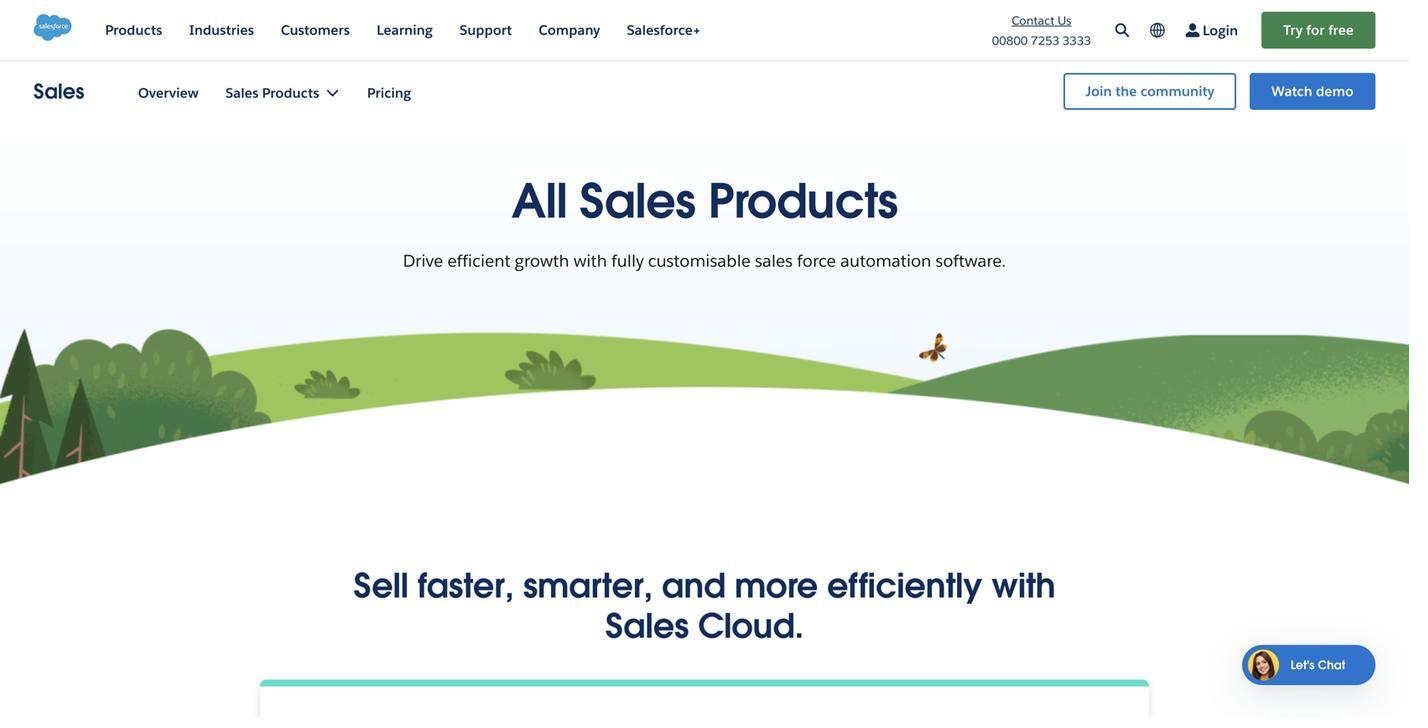Task type: vqa. For each thing, say whether or not it's contained in the screenshot.
rep inside Connect with customers and track deals across every channel. Use AI to prioritize the best leads based on the customer profiles that drive the most revenue. Increase rep efficiency with actionable, prioritized to-do lists right in Salesforce.
no



Task type: locate. For each thing, give the bounding box(es) containing it.
0 vertical spatial sales
[[34, 78, 84, 104]]

us
[[1058, 13, 1071, 28]]

force
[[797, 250, 836, 272]]

products
[[708, 171, 898, 231]]

software.
[[936, 250, 1006, 272]]

efficient
[[447, 250, 511, 272]]

sell faster, smarter, and more efficiently with sales cloud.
[[354, 564, 1055, 647]]

with
[[574, 250, 607, 272], [991, 564, 1055, 607]]

fully
[[611, 250, 644, 272]]

contact
[[1012, 13, 1055, 28]]

and
[[662, 564, 725, 607]]

drive
[[403, 250, 443, 272]]

sales
[[34, 78, 84, 104], [580, 171, 695, 231], [605, 605, 689, 647]]

customisable
[[648, 250, 751, 272]]

1 horizontal spatial with
[[991, 564, 1055, 607]]

sell
[[354, 564, 408, 607]]

site tools navigation
[[962, 10, 1376, 50]]

let's
[[1291, 657, 1315, 673]]

0 horizontal spatial with
[[574, 250, 607, 272]]

sales link
[[34, 78, 84, 105]]

2 vertical spatial sales
[[605, 605, 689, 647]]

00800
[[992, 33, 1028, 48]]

sales
[[755, 250, 793, 272]]

1 vertical spatial with
[[991, 564, 1055, 607]]

salesforce context menu utility navigation
[[1050, 71, 1376, 112]]

drive efficient growth with fully customisable sales force automation software.
[[403, 250, 1006, 272]]



Task type: describe. For each thing, give the bounding box(es) containing it.
more
[[735, 564, 818, 607]]

1 vertical spatial sales
[[580, 171, 695, 231]]

7253
[[1031, 33, 1059, 48]]

let's chat button
[[1242, 645, 1376, 685]]

3333
[[1062, 33, 1091, 48]]

automation
[[840, 250, 931, 272]]

let's chat
[[1291, 657, 1345, 673]]

contact us 00800 7253 3333
[[992, 13, 1091, 48]]

smarter,
[[523, 564, 653, 607]]

sales inside sell faster, smarter, and more efficiently with sales cloud.
[[605, 605, 689, 647]]

chat
[[1318, 657, 1345, 673]]

growth
[[515, 250, 569, 272]]

all sales products
[[511, 171, 898, 231]]

contact us link
[[1012, 13, 1071, 28]]

efficiently
[[827, 564, 982, 607]]

with inside sell faster, smarter, and more efficiently with sales cloud.
[[991, 564, 1055, 607]]

0 vertical spatial with
[[574, 250, 607, 272]]

all
[[511, 171, 567, 231]]

faster,
[[418, 564, 514, 607]]

cloud.
[[698, 605, 804, 647]]



